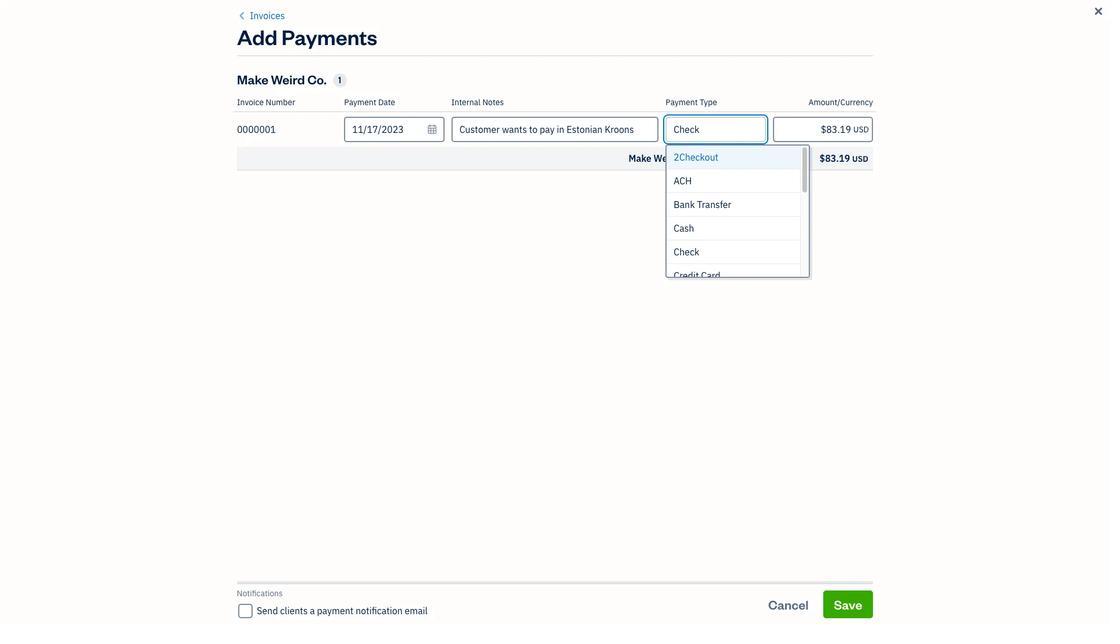 Task type: vqa. For each thing, say whether or not it's contained in the screenshot.
Internal Notes
yes



Task type: locate. For each thing, give the bounding box(es) containing it.
$83.19 usd
[[820, 153, 869, 164]]

2 vertical spatial invoice
[[662, 119, 717, 141]]

most
[[556, 119, 594, 141]]

weird up notification
[[368, 577, 392, 589]]

0 vertical spatial invoice
[[876, 49, 917, 65]]

make weird co. payment total:
[[629, 153, 762, 164]]

total:
[[738, 153, 762, 164]]

Date in MM/DD/YYYY format text field
[[344, 117, 445, 142]]

twice
[[571, 211, 591, 221]]

2 horizontal spatial co.
[[681, 153, 695, 164]]

payments
[[282, 23, 377, 50]]

make weird co. link
[[339, 571, 453, 605]]

1 horizontal spatial invoice
[[662, 119, 717, 141]]

the left most at the right
[[528, 119, 553, 141]]

usd
[[854, 124, 869, 135], [853, 154, 869, 164]]

2
[[467, 577, 472, 589]]

weird up number
[[271, 71, 305, 87]]

co.
[[308, 71, 327, 87], [681, 153, 695, 164], [394, 577, 408, 589]]

transfer
[[697, 199, 732, 211]]

0 vertical spatial co.
[[308, 71, 327, 87]]

make up invoice number
[[237, 71, 269, 87]]

make up send clients a payment notification email
[[344, 577, 366, 589]]

0 horizontal spatial invoices
[[250, 10, 285, 21]]

send payment reminders image
[[798, 151, 838, 191]]

Type your notes here text field
[[451, 117, 659, 142]]

1 horizontal spatial invoices
[[310, 43, 389, 71]]

new
[[848, 49, 874, 65]]

internal notes
[[451, 97, 504, 108]]

payment left type
[[666, 97, 698, 108]]

1 vertical spatial the
[[800, 211, 812, 221]]

make weird co. up number
[[237, 71, 327, 87]]

0 vertical spatial send
[[763, 196, 785, 208]]

invoices
[[250, 10, 285, 21], [310, 43, 389, 71]]

11/27/2023
[[704, 577, 756, 589]]

internal
[[451, 97, 481, 108]]

1 horizontal spatial the
[[800, 211, 812, 221]]

late-
[[888, 211, 905, 221]]

send up freshbooks
[[763, 196, 785, 208]]

a
[[310, 606, 315, 617]]

awkward
[[814, 211, 846, 221]]

clients.
[[796, 220, 823, 230]]

1 vertical spatial invoice
[[237, 97, 264, 108]]

Payment Type text field
[[667, 118, 765, 141]]

email
[[405, 606, 428, 617]]

1 vertical spatial send
[[257, 606, 278, 617]]

2 hours work link
[[453, 571, 700, 605]]

do
[[789, 211, 798, 221]]

1 vertical spatial weird
[[654, 153, 679, 164]]

0 horizontal spatial credit
[[608, 196, 634, 208]]

fast
[[603, 211, 617, 221]]

usd up $83.19 usd on the right top
[[854, 124, 869, 135]]

make
[[237, 71, 269, 87], [483, 119, 525, 141], [629, 153, 652, 164], [344, 577, 366, 589]]

0 horizontal spatial the
[[528, 119, 553, 141]]

weird up ach on the right top of page
[[654, 153, 679, 164]]

payable
[[598, 119, 659, 141]]

invoice like a pro image
[[399, 151, 440, 191]]

payments.
[[661, 211, 699, 221]]

1 horizontal spatial co.
[[394, 577, 408, 589]]

1 horizontal spatial credit
[[674, 270, 699, 282]]

paying
[[771, 220, 794, 230]]

invoice
[[876, 49, 917, 65], [237, 97, 264, 108], [662, 119, 717, 141]]

invoices button
[[237, 9, 285, 23]]

as
[[593, 211, 601, 221]]

hours
[[474, 577, 498, 589]]

amount/currency
[[809, 97, 873, 108]]

0 vertical spatial usd
[[854, 124, 869, 135]]

weird
[[271, 71, 305, 87], [654, 153, 679, 164], [368, 577, 392, 589]]

1 vertical spatial co.
[[681, 153, 695, 164]]

2 vertical spatial weird
[[368, 577, 392, 589]]

invoices up add
[[250, 10, 285, 21]]

usd right '$83.19'
[[853, 154, 869, 164]]

invoice down payment type
[[662, 119, 717, 141]]

2 horizontal spatial invoice
[[876, 49, 917, 65]]

send clients a payment notification email
[[257, 606, 428, 617]]

payment up do
[[787, 196, 825, 208]]

ach
[[674, 175, 692, 187]]

1 vertical spatial usd
[[853, 154, 869, 164]]

credit down check
[[674, 270, 699, 282]]

co. left 1
[[308, 71, 327, 87]]

0 vertical spatial the
[[528, 119, 553, 141]]

1 horizontal spatial send
[[763, 196, 785, 208]]

payment inside send payment reminders let freshbooks do the awkward nudging of late- paying clients.
[[787, 196, 825, 208]]

send down notifications
[[257, 606, 278, 617]]

the right do
[[800, 211, 812, 221]]

2 horizontal spatial weird
[[654, 153, 679, 164]]

2checkout
[[674, 152, 719, 163]]

0 vertical spatial credit
[[608, 196, 634, 208]]

invoices up 1
[[310, 43, 389, 71]]

invoice up 0000001
[[237, 97, 264, 108]]

the
[[528, 119, 553, 141], [800, 211, 812, 221]]

reminders
[[827, 196, 873, 208]]

1 vertical spatial invoices
[[310, 43, 389, 71]]

payment down payment type text field
[[697, 153, 735, 164]]

2 vertical spatial co.
[[394, 577, 408, 589]]

credit up with
[[608, 196, 634, 208]]

0 vertical spatial make weird co.
[[237, 71, 327, 87]]

make weird co. up notification
[[344, 577, 408, 589]]

new invoice link
[[838, 43, 928, 71]]

accept
[[576, 196, 606, 208]]

0 horizontal spatial make weird co.
[[237, 71, 327, 87]]

2 hours work
[[467, 577, 521, 589]]

0 vertical spatial invoices
[[250, 10, 285, 21]]

0 horizontal spatial weird
[[271, 71, 305, 87]]

1 vertical spatial make weird co.
[[344, 577, 408, 589]]

send inside send payment reminders let freshbooks do the awkward nudging of late- paying clients.
[[763, 196, 785, 208]]

$83.19
[[820, 153, 850, 164]]

credit
[[608, 196, 634, 208], [674, 270, 699, 282]]

list box
[[667, 146, 809, 288]]

make down the payable
[[629, 153, 652, 164]]

payment
[[344, 97, 376, 108], [666, 97, 698, 108], [697, 153, 735, 164], [787, 196, 825, 208]]

send payment reminders let freshbooks do the awkward nudging of late- paying clients.
[[731, 196, 905, 230]]

1 horizontal spatial weird
[[368, 577, 392, 589]]

type
[[700, 97, 717, 108]]

credit card
[[674, 270, 721, 282]]

nudging
[[848, 211, 877, 221]]

0 horizontal spatial send
[[257, 606, 278, 617]]

make weird co.
[[237, 71, 327, 87], [344, 577, 408, 589]]

co. up email
[[394, 577, 408, 589]]

payment type
[[666, 97, 717, 108]]

send
[[763, 196, 785, 208], [257, 606, 278, 617]]

1 vertical spatial credit
[[674, 270, 699, 282]]

invoice right new
[[876, 49, 917, 65]]

$83 link
[[728, 253, 928, 304]]

of
[[879, 211, 886, 221]]

co. up ach on the right top of page
[[681, 153, 695, 164]]

usd inside $83.19 usd
[[853, 154, 869, 164]]



Task type: describe. For each thing, give the bounding box(es) containing it.
save
[[834, 597, 863, 613]]

credit inside the accept credit cards get paid twice as fast with online payments.
[[608, 196, 634, 208]]

cancel button
[[758, 591, 820, 619]]

notification
[[356, 606, 403, 617]]

new invoice
[[848, 49, 917, 65]]

add payments
[[237, 23, 377, 50]]

send for clients
[[257, 606, 278, 617]]

card
[[701, 270, 721, 282]]

save button
[[824, 591, 873, 619]]

freshbooks
[[744, 211, 787, 221]]

list box containing 2checkout
[[667, 146, 809, 288]]

make down notes
[[483, 119, 525, 141]]

0 horizontal spatial co.
[[308, 71, 327, 87]]

cash
[[674, 223, 694, 234]]

paid
[[554, 211, 570, 221]]

bank
[[674, 199, 695, 211]]

1 horizontal spatial make weird co.
[[344, 577, 408, 589]]

0000001
[[237, 124, 276, 135]]

invoices inside button
[[250, 10, 285, 21]]

payment left date
[[344, 97, 376, 108]]

accept credit cards image
[[599, 151, 639, 191]]

close image
[[1093, 5, 1105, 19]]

notifications
[[237, 589, 283, 599]]

make the most payable invoice ever
[[483, 119, 755, 141]]

invoice number
[[237, 97, 295, 108]]

payment date
[[344, 97, 395, 108]]

online
[[636, 211, 659, 221]]

cards
[[637, 196, 661, 208]]

11/27/2023 link
[[700, 571, 814, 605]]

date
[[378, 97, 395, 108]]

number
[[266, 97, 295, 108]]

payment
[[317, 606, 354, 617]]

ever
[[720, 119, 755, 141]]

clients
[[280, 606, 308, 617]]

the inside send payment reminders let freshbooks do the awkward nudging of late- paying clients.
[[800, 211, 812, 221]]

main element
[[0, 0, 127, 625]]

let
[[731, 211, 742, 221]]

check
[[674, 246, 700, 258]]

accept credit cards get paid twice as fast with online payments.
[[539, 196, 699, 221]]

notes
[[483, 97, 504, 108]]

get
[[539, 211, 552, 221]]

$83
[[809, 260, 847, 287]]

Amount (USD) text field
[[773, 117, 873, 142]]

bank transfer
[[674, 199, 732, 211]]

1
[[338, 75, 341, 86]]

credit inside list box
[[674, 270, 699, 282]]

add
[[237, 23, 278, 50]]

chevronleft image
[[237, 9, 248, 23]]

send for payment
[[763, 196, 785, 208]]

cancel
[[769, 597, 809, 613]]

with
[[619, 211, 634, 221]]

work
[[500, 577, 521, 589]]

0 horizontal spatial invoice
[[237, 97, 264, 108]]

0 vertical spatial weird
[[271, 71, 305, 87]]



